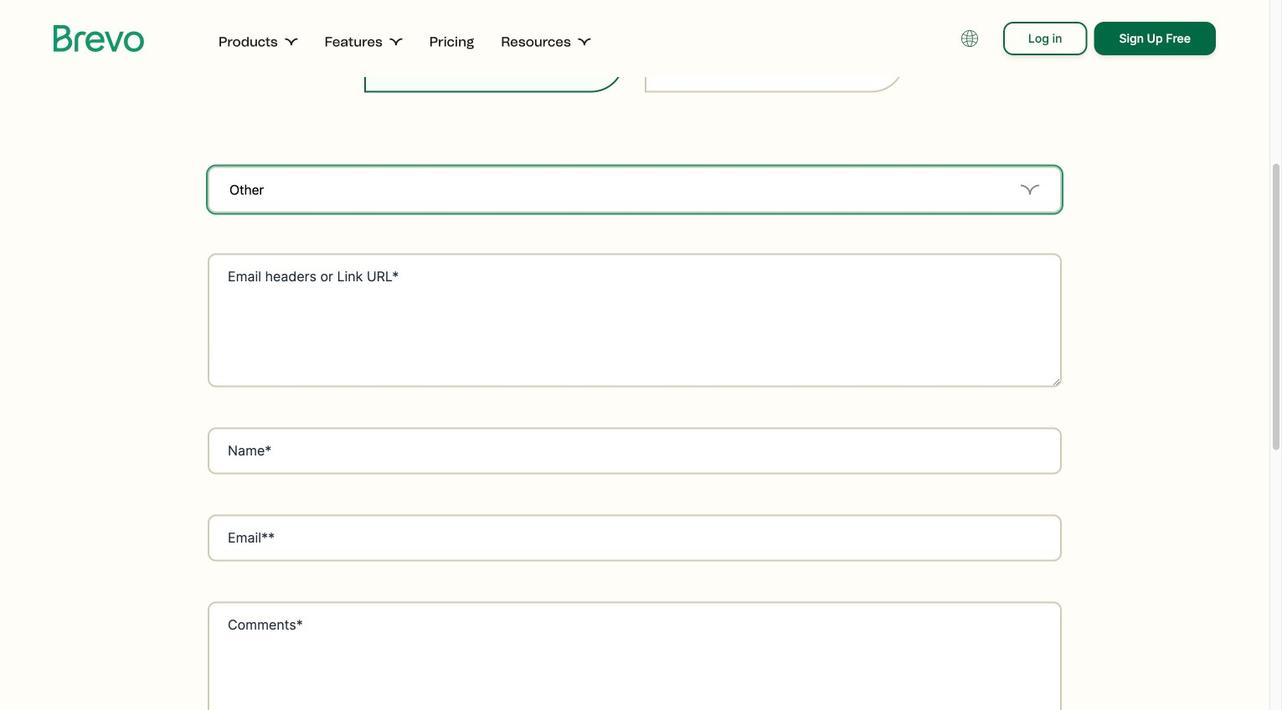 Task type: describe. For each thing, give the bounding box(es) containing it.
Email Headers or Link text field
[[208, 253, 1062, 387]]

contact us - report abuse element
[[101, 146, 1170, 710]]

Comments text field
[[208, 602, 1062, 710]]

brevo image
[[54, 25, 145, 52]]

Email email field
[[208, 515, 1062, 562]]

2 sm__vebsc image from the left
[[578, 35, 591, 49]]



Task type: locate. For each thing, give the bounding box(es) containing it.
1 sm__vebsc image from the left
[[389, 35, 403, 49]]

Name text field
[[208, 428, 1062, 475]]

sm__vebsc image
[[389, 35, 403, 49], [578, 35, 591, 49]]

button image
[[962, 30, 978, 47]]

1 horizontal spatial sm__vebsc image
[[578, 35, 591, 49]]

sm__vebsc image
[[284, 35, 298, 49]]

0 horizontal spatial sm__vebsc image
[[389, 35, 403, 49]]



Task type: vqa. For each thing, say whether or not it's contained in the screenshot.
Brevo image
yes



